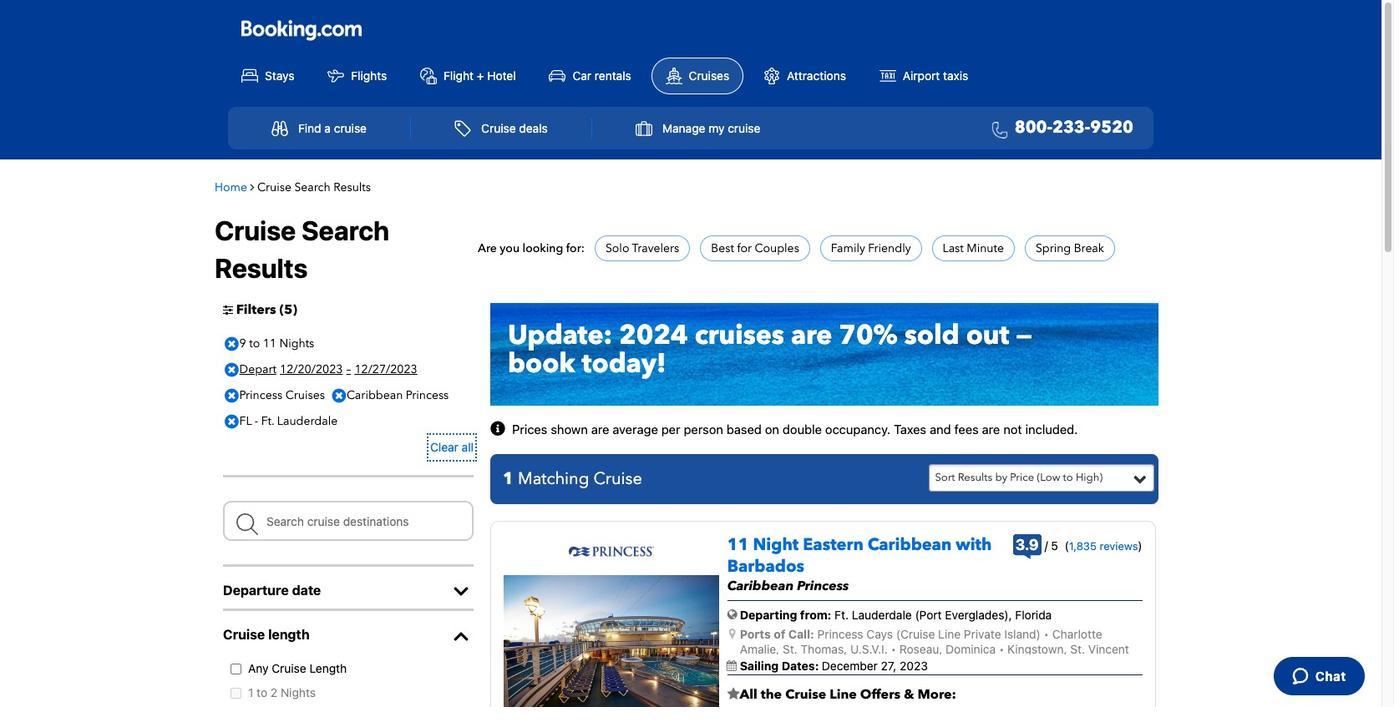 Task type: vqa. For each thing, say whether or not it's contained in the screenshot.
4.5 to the left
no



Task type: describe. For each thing, give the bounding box(es) containing it.
sailing dates:
[[740, 652, 822, 666]]

private
[[964, 628, 1002, 642]]

0 vertical spatial (
[[280, 301, 284, 320]]

(low
[[1038, 471, 1061, 486]]

calendar image
[[727, 653, 737, 664]]

price
[[1011, 471, 1035, 486]]

shown
[[551, 422, 588, 437]]

prices shown are average per person based on double occupancy. taxes and fees are not included. element
[[512, 422, 1079, 437]]

attractions
[[787, 68, 847, 82]]

depart 12/20/2023 – 12/27/2023
[[240, 362, 418, 378]]

by
[[996, 471, 1008, 486]]

9
[[240, 336, 246, 352]]

minute
[[967, 240, 1005, 256]]

spring
[[1036, 240, 1072, 256]]

manage
[[663, 121, 706, 135]]

booking.com home image
[[242, 19, 362, 41]]

manage my cruise button
[[618, 112, 779, 145]]

sold
[[905, 318, 960, 355]]

fl - ft. lauderdale link
[[221, 410, 342, 435]]

2 horizontal spatial results
[[958, 471, 993, 486]]

flight + hotel
[[444, 68, 516, 82]]

0 horizontal spatial 11
[[263, 336, 277, 352]]

travelers
[[632, 240, 680, 256]]

cruise for manage my cruise
[[728, 121, 761, 135]]

—
[[1017, 318, 1033, 355]]

home link
[[215, 179, 247, 195]]

are inside update: 2024 cruises are 70% sold out — book today!
[[791, 318, 833, 355]]

2023
[[900, 652, 929, 666]]

december
[[822, 652, 878, 666]]

per
[[662, 422, 681, 437]]

2
[[271, 686, 278, 701]]

sliders image
[[223, 305, 233, 316]]

ft. for -
[[261, 414, 274, 430]]

( inside 3.9 / 5 ( 1,835 reviews )
[[1065, 539, 1070, 554]]

amalie,
[[740, 643, 780, 657]]

2 horizontal spatial •
[[1044, 628, 1050, 642]]

departure
[[223, 584, 289, 599]]

2 horizontal spatial are
[[983, 422, 1001, 437]]

800-233-9520 link
[[986, 116, 1134, 140]]

more:
[[918, 678, 957, 696]]

best
[[712, 240, 735, 256]]

ft. for from:
[[835, 609, 849, 623]]

attractions link
[[751, 58, 860, 93]]

from:
[[801, 609, 832, 623]]

flights
[[351, 68, 387, 82]]

a
[[325, 121, 331, 135]]

princess cruises image
[[569, 541, 654, 564]]

800-233-9520
[[1015, 116, 1134, 139]]

233-
[[1053, 116, 1091, 139]]

1 matching cruise
[[503, 468, 643, 491]]

spring break link
[[1036, 240, 1105, 256]]

all
[[740, 678, 758, 696]]

person
[[684, 422, 724, 437]]

my
[[709, 121, 725, 135]]

any
[[248, 662, 269, 676]]

times circle image for caribbean
[[328, 384, 350, 409]]

cruise deals link
[[437, 112, 566, 145]]

u.s.v.i.
[[851, 643, 888, 657]]

night
[[754, 534, 799, 557]]

flight
[[444, 68, 474, 82]]

travel menu navigation
[[228, 107, 1154, 149]]

find
[[298, 121, 321, 135]]

9520
[[1091, 116, 1134, 139]]

find a cruise link
[[254, 112, 385, 145]]

princess inside 11 night eastern caribbean with barbados caribbean princess
[[798, 578, 850, 596]]

last minute
[[943, 240, 1005, 256]]

2024
[[619, 318, 689, 355]]

to for 9 to 11 nights
[[249, 336, 260, 352]]

spring break
[[1036, 240, 1105, 256]]

cruise deals
[[482, 121, 548, 135]]

Any Cruise Length checkbox
[[227, 665, 246, 676]]

prices shown are average per person based on double occupancy. taxes and fees are not included.
[[512, 422, 1079, 437]]

cruise up 1 to 2 nights
[[272, 662, 306, 676]]

princess up the thomas,
[[818, 628, 864, 642]]

12/20/2023
[[280, 362, 343, 378]]

reviews
[[1100, 540, 1139, 554]]

last minute link
[[943, 240, 1005, 256]]

airport taxis link
[[867, 58, 982, 93]]

map marker image
[[729, 629, 736, 640]]

-
[[255, 414, 258, 430]]

everglades),
[[946, 609, 1013, 623]]

800-
[[1015, 116, 1053, 139]]

lauderdale for from:
[[852, 609, 912, 623]]

departing from: ft. lauderdale (port everglades), florida
[[740, 609, 1053, 623]]

included.
[[1026, 422, 1079, 437]]

prices
[[512, 422, 548, 437]]

1 vertical spatial to
[[1064, 471, 1074, 486]]

vincent
[[1089, 643, 1130, 657]]

length
[[268, 628, 310, 643]]

sort
[[936, 471, 956, 486]]

car rentals
[[573, 68, 632, 82]]

for:
[[566, 240, 585, 256]]

taxes
[[894, 422, 927, 437]]

hotel
[[487, 68, 516, 82]]

date
[[292, 584, 321, 599]]

cruise down the dates:
[[786, 678, 827, 696]]

fees
[[955, 422, 979, 437]]

cruise down average
[[594, 468, 643, 491]]

thomas,
[[801, 643, 848, 657]]

update: 2024 cruises are 70% sold out — book today! main content
[[206, 168, 1176, 708]]

car rentals link
[[536, 58, 645, 93]]

sort results by price (low to high)
[[936, 471, 1103, 486]]

(port
[[916, 609, 942, 623]]

couples
[[755, 240, 800, 256]]

9 to 11 nights link
[[221, 332, 319, 357]]

solo travelers link
[[606, 240, 680, 256]]

/
[[1045, 539, 1049, 554]]

2 st. from the left
[[1071, 643, 1086, 657]]

clear all link
[[430, 437, 474, 459]]

cruise for find a cruise
[[334, 121, 367, 135]]

fl
[[240, 414, 252, 430]]

3.9 / 5 ( 1,835 reviews )
[[1016, 537, 1143, 554]]

all the cruise line offers & more:
[[740, 678, 957, 696]]

st. inside charlotte amalie, st. thomas, u.s.v.i.
[[783, 643, 798, 657]]

star image
[[728, 679, 740, 693]]

27,
[[881, 652, 897, 666]]

70%
[[839, 318, 898, 355]]

matching
[[518, 468, 590, 491]]

princess inside "link"
[[240, 388, 283, 404]]

times circle image for fl
[[221, 410, 243, 435]]

1 times circle image from the top
[[221, 358, 243, 383]]

solo travelers
[[606, 240, 680, 256]]

average
[[613, 422, 658, 437]]

1 horizontal spatial •
[[1000, 643, 1005, 657]]



Task type: locate. For each thing, give the bounding box(es) containing it.
1 vertical spatial caribbean
[[868, 534, 952, 557]]

all
[[462, 441, 474, 455]]

chevron down image
[[449, 585, 474, 601]]

1,835
[[1070, 540, 1097, 554]]

results down find a cruise
[[334, 179, 371, 195]]

2 vertical spatial results
[[958, 471, 993, 486]]

cruise up any cruise length option
[[223, 628, 265, 643]]

cruise down angle right image
[[215, 215, 296, 246]]

11 right 9
[[263, 336, 277, 352]]

line up dominica
[[939, 628, 961, 642]]

0 horizontal spatial 5
[[284, 301, 293, 320]]

( right the filters
[[280, 301, 284, 320]]

0 vertical spatial times circle image
[[221, 358, 243, 383]]

high)
[[1076, 471, 1103, 486]]

cruise right my
[[728, 121, 761, 135]]

princess
[[240, 388, 283, 404], [406, 388, 449, 404], [798, 578, 850, 596], [818, 628, 864, 642]]

roseau, dominica • kingstown, st. vincent
[[897, 643, 1130, 657]]

1 for 1 matching cruise
[[503, 468, 514, 491]]

5 right the filters
[[284, 301, 293, 320]]

cruises down 12/20/2023
[[286, 388, 325, 404]]

cruises
[[695, 318, 785, 355]]

and
[[930, 422, 952, 437]]

1 horizontal spatial times circle image
[[328, 384, 350, 409]]

0 vertical spatial lauderdale
[[277, 414, 338, 430]]

cruises up manage my cruise
[[689, 68, 730, 82]]

1 horizontal spatial 5
[[1052, 539, 1059, 554]]

0 vertical spatial cruises
[[689, 68, 730, 82]]

princess cays (cruise line private island) •
[[818, 628, 1050, 642]]

1
[[503, 468, 514, 491], [248, 686, 254, 701]]

nights for 1 to 2 nights
[[281, 686, 316, 701]]

line for private
[[939, 628, 961, 642]]

5 right /
[[1052, 539, 1059, 554]]

times circle image
[[221, 332, 243, 357], [328, 384, 350, 409]]

1 vertical spatial nights
[[281, 686, 316, 701]]

dates:
[[782, 652, 819, 666]]

5 for /
[[1052, 539, 1059, 554]]

filters
[[236, 301, 276, 320]]

0 horizontal spatial results
[[215, 252, 308, 284]]

2 times circle image from the top
[[221, 384, 243, 409]]

9 to 11 nights
[[240, 336, 315, 352]]

st. down the of
[[783, 643, 798, 657]]

florida
[[1016, 609, 1053, 623]]

occupancy.
[[826, 422, 891, 437]]

1 st. from the left
[[783, 643, 798, 657]]

2 vertical spatial caribbean
[[728, 578, 794, 596]]

• up kingstown,
[[1044, 628, 1050, 642]]

1 horizontal spatial results
[[334, 179, 371, 195]]

princess cruises link
[[221, 384, 330, 409]]

2 cruise from the left
[[728, 121, 761, 135]]

&
[[904, 678, 915, 696]]

0 horizontal spatial are
[[592, 422, 610, 437]]

are left the not
[[983, 422, 1001, 437]]

results
[[334, 179, 371, 195], [215, 252, 308, 284], [958, 471, 993, 486]]

cays
[[867, 628, 893, 642]]

1 vertical spatial 1
[[248, 686, 254, 701]]

rentals
[[595, 68, 632, 82]]

times circle image down 9
[[221, 358, 243, 383]]

deals
[[519, 121, 548, 135]]

0 vertical spatial ft.
[[261, 414, 274, 430]]

caribbean down 12/27/2023
[[347, 388, 403, 404]]

taxis
[[944, 68, 969, 82]]

of
[[774, 628, 786, 642]]

1 to 2 Nights checkbox
[[227, 689, 246, 700]]

1 horizontal spatial lauderdale
[[852, 609, 912, 623]]

are you looking for:
[[478, 240, 585, 256]]

) inside 3.9 / 5 ( 1,835 reviews )
[[1139, 539, 1143, 554]]

chevron down image
[[449, 629, 474, 646]]

manage my cruise
[[663, 121, 761, 135]]

0 vertical spatial 11
[[263, 336, 277, 352]]

are left 70%
[[791, 318, 833, 355]]

best for couples link
[[712, 240, 800, 256]]

ft. right the -
[[261, 414, 274, 430]]

0 horizontal spatial cruises
[[286, 388, 325, 404]]

island)
[[1005, 628, 1041, 642]]

2 vertical spatial times circle image
[[221, 410, 243, 435]]

ft. right from:
[[835, 609, 849, 623]]

1 left matching
[[503, 468, 514, 491]]

nights right 2
[[281, 686, 316, 701]]

1 vertical spatial lauderdale
[[852, 609, 912, 623]]

family friendly
[[832, 240, 911, 256]]

1 vertical spatial 11
[[728, 534, 749, 557]]

times circle image down '–'
[[328, 384, 350, 409]]

cruises
[[689, 68, 730, 82], [286, 388, 325, 404]]

st. down charlotte
[[1071, 643, 1086, 657]]

1 vertical spatial search
[[302, 215, 390, 246]]

( right /
[[1065, 539, 1070, 554]]

cruises inside "link"
[[286, 388, 325, 404]]

0 vertical spatial results
[[334, 179, 371, 195]]

globe image
[[728, 609, 738, 621]]

to for 1 to 2 nights
[[257, 686, 268, 701]]

to right 9
[[249, 336, 260, 352]]

None field
[[223, 502, 474, 542]]

results up the filters
[[215, 252, 308, 284]]

find a cruise
[[298, 121, 367, 135]]

1 horizontal spatial st.
[[1071, 643, 1086, 657]]

1 horizontal spatial caribbean
[[728, 578, 794, 596]]

1 horizontal spatial 11
[[728, 534, 749, 557]]

to left 2
[[257, 686, 268, 701]]

1 to 2 nights
[[248, 686, 316, 701]]

ports of call:
[[740, 628, 815, 642]]

0 horizontal spatial cruise
[[334, 121, 367, 135]]

dominica
[[946, 643, 996, 657]]

roseau,
[[900, 643, 943, 657]]

• down cays
[[891, 643, 897, 657]]

cruise inside dropdown button
[[728, 121, 761, 135]]

ports
[[740, 628, 771, 642]]

info label image
[[491, 422, 509, 438]]

cruise left deals
[[482, 121, 516, 135]]

1 cruise from the left
[[334, 121, 367, 135]]

out
[[967, 318, 1010, 355]]

times circle image
[[221, 358, 243, 383], [221, 384, 243, 409], [221, 410, 243, 435]]

caribbean inside caribbean princess link
[[347, 388, 403, 404]]

any cruise length
[[248, 662, 347, 676]]

cruise
[[482, 121, 516, 135], [257, 179, 292, 195], [215, 215, 296, 246], [594, 468, 643, 491], [223, 628, 265, 643], [272, 662, 306, 676], [786, 678, 827, 696]]

1 vertical spatial )
[[1139, 539, 1143, 554]]

princess up from:
[[798, 578, 850, 596]]

car
[[573, 68, 592, 82]]

cruise inside 'travel menu' navigation
[[482, 121, 516, 135]]

1 horizontal spatial line
[[939, 628, 961, 642]]

departing
[[740, 609, 798, 623]]

0 vertical spatial times circle image
[[221, 332, 243, 357]]

home
[[215, 179, 247, 195]]

princess down depart
[[240, 388, 283, 404]]

cruise search results up filters ( 5 )
[[215, 215, 390, 284]]

princess down 12/27/2023
[[406, 388, 449, 404]]

) right 1,835
[[1139, 539, 1143, 554]]

cruise inside cruise search results
[[215, 215, 296, 246]]

11 left night
[[728, 534, 749, 557]]

0 vertical spatial 1
[[503, 468, 514, 491]]

cruise search results down find
[[257, 179, 371, 195]]

2 horizontal spatial caribbean
[[868, 534, 952, 557]]

0 vertical spatial cruise search results
[[257, 179, 371, 195]]

0 vertical spatial caribbean
[[347, 388, 403, 404]]

fl - ft. lauderdale
[[240, 414, 338, 430]]

0 horizontal spatial (
[[280, 301, 284, 320]]

0 horizontal spatial caribbean
[[347, 388, 403, 404]]

none field inside update: 2024 cruises are 70% sold out — book today! main content
[[223, 502, 474, 542]]

1 horizontal spatial cruise
[[728, 121, 761, 135]]

0 horizontal spatial )
[[293, 301, 297, 320]]

5 inside 3.9 / 5 ( 1,835 reviews )
[[1052, 539, 1059, 554]]

departure date
[[223, 584, 321, 599]]

1 vertical spatial cruises
[[286, 388, 325, 404]]

are right shown on the left of the page
[[592, 422, 610, 437]]

line down december
[[830, 678, 857, 696]]

barbados
[[728, 556, 805, 579]]

1 vertical spatial times circle image
[[221, 384, 243, 409]]

caribbean princess image
[[504, 576, 719, 708]]

0 vertical spatial line
[[939, 628, 961, 642]]

+
[[477, 68, 484, 82]]

charlotte amalie, st. thomas, u.s.v.i.
[[740, 628, 1103, 657]]

times circle image left the -
[[221, 410, 243, 435]]

stays link
[[228, 58, 308, 93]]

ft.
[[261, 414, 274, 430], [835, 609, 849, 623]]

1 vertical spatial 5
[[1052, 539, 1059, 554]]

to right (low at right bottom
[[1064, 471, 1074, 486]]

lauderdale for -
[[277, 414, 338, 430]]

(cruise
[[897, 628, 936, 642]]

lauderdale down princess cruises
[[277, 414, 338, 430]]

cruise search results
[[257, 179, 371, 195], [215, 215, 390, 284]]

clear
[[430, 441, 459, 455]]

flights link
[[314, 58, 401, 93]]

caribbean princess link
[[328, 384, 454, 409]]

0 horizontal spatial st.
[[783, 643, 798, 657]]

1 vertical spatial times circle image
[[328, 384, 350, 409]]

1 vertical spatial cruise search results
[[215, 215, 390, 284]]

angle right image
[[250, 181, 254, 193]]

0 horizontal spatial ft.
[[261, 414, 274, 430]]

times circle image down sliders image
[[221, 332, 243, 357]]

times circle image for 9
[[221, 332, 243, 357]]

cruise right angle right image
[[257, 179, 292, 195]]

0 horizontal spatial lauderdale
[[277, 414, 338, 430]]

0 vertical spatial )
[[293, 301, 297, 320]]

0 vertical spatial to
[[249, 336, 260, 352]]

family
[[832, 240, 866, 256]]

lauderdale up cays
[[852, 609, 912, 623]]

) up '9 to 11 nights'
[[293, 301, 297, 320]]

best for couples
[[712, 240, 800, 256]]

1 horizontal spatial are
[[791, 318, 833, 355]]

search
[[295, 179, 331, 195], [302, 215, 390, 246]]

1 horizontal spatial ft.
[[835, 609, 849, 623]]

flight + hotel link
[[407, 58, 530, 93]]

1 horizontal spatial (
[[1065, 539, 1070, 554]]

times circle image for princess
[[221, 384, 243, 409]]

december 27, 2023
[[822, 652, 929, 666]]

1 for 1 to 2 nights
[[248, 686, 254, 701]]

family friendly link
[[832, 240, 911, 256]]

• down private
[[1000, 643, 1005, 657]]

1 vertical spatial results
[[215, 252, 308, 284]]

clear all
[[430, 441, 474, 455]]

nights up 12/20/2023
[[280, 336, 315, 352]]

11 inside 11 night eastern caribbean with barbados caribbean princess
[[728, 534, 749, 557]]

1 horizontal spatial 1
[[503, 468, 514, 491]]

caribbean left with at the right of the page
[[868, 534, 952, 557]]

times circle image up fl
[[221, 384, 243, 409]]

1 right 1 to 2 nights option
[[248, 686, 254, 701]]

nights for 9 to 11 nights
[[280, 336, 315, 352]]

cruise right a
[[334, 121, 367, 135]]

)
[[293, 301, 297, 320], [1139, 539, 1143, 554]]

line for offers
[[830, 678, 857, 696]]

caribbean
[[347, 388, 403, 404], [868, 534, 952, 557], [728, 578, 794, 596]]

0 vertical spatial search
[[295, 179, 331, 195]]

results inside cruise search results
[[215, 252, 308, 284]]

1 vertical spatial line
[[830, 678, 857, 696]]

Search cruise destinations text field
[[223, 502, 474, 542]]

3.9
[[1016, 537, 1039, 554]]

eastern
[[803, 534, 864, 557]]

1 horizontal spatial cruises
[[689, 68, 730, 82]]

nights
[[280, 336, 315, 352], [281, 686, 316, 701]]

1 horizontal spatial )
[[1139, 539, 1143, 554]]

airport taxis
[[903, 68, 969, 82]]

3 times circle image from the top
[[221, 410, 243, 435]]

0 horizontal spatial 1
[[248, 686, 254, 701]]

caribbean up the departing
[[728, 578, 794, 596]]

12/27/2023
[[355, 362, 418, 378]]

you
[[500, 240, 520, 256]]

solo
[[606, 240, 630, 256]]

5 for (
[[284, 301, 293, 320]]

0 vertical spatial 5
[[284, 301, 293, 320]]

1 vertical spatial (
[[1065, 539, 1070, 554]]

0 horizontal spatial times circle image
[[221, 332, 243, 357]]

0 horizontal spatial line
[[830, 678, 857, 696]]

1 vertical spatial ft.
[[835, 609, 849, 623]]

results left by
[[958, 471, 993, 486]]

0 vertical spatial nights
[[280, 336, 315, 352]]

2 vertical spatial to
[[257, 686, 268, 701]]

0 horizontal spatial •
[[891, 643, 897, 657]]



